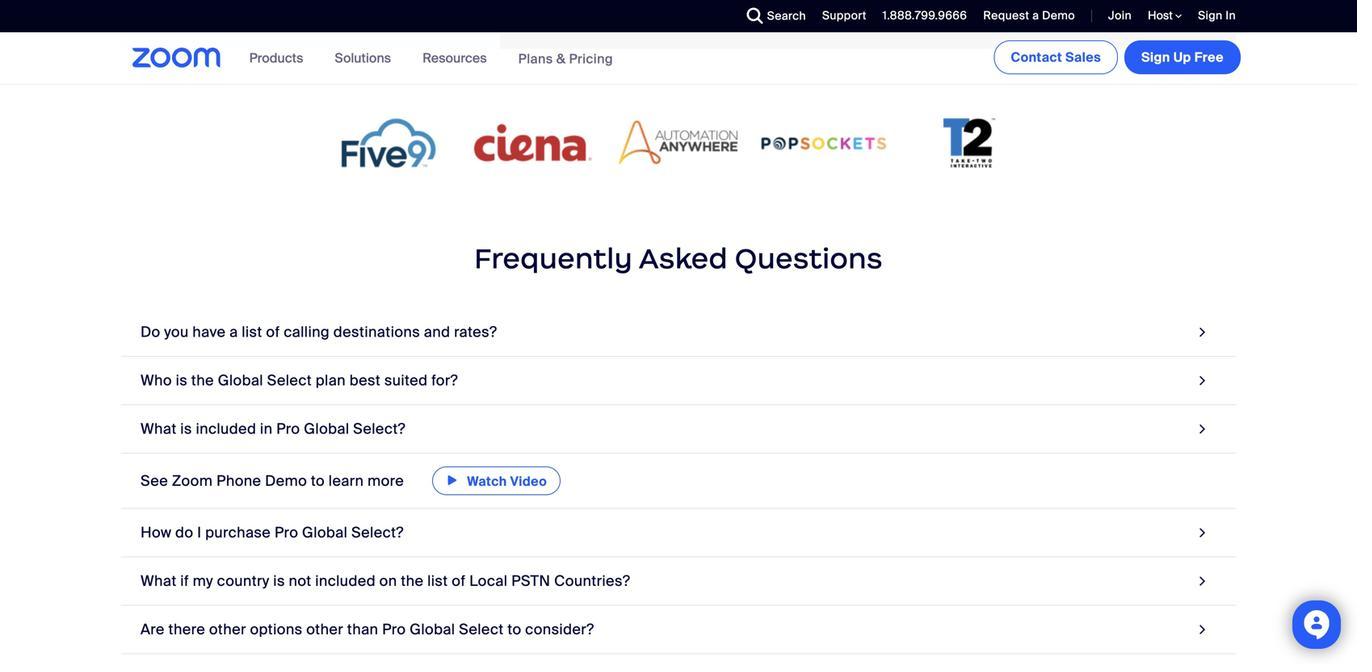 Task type: locate. For each thing, give the bounding box(es) containing it.
for?
[[432, 371, 458, 390]]

list right on
[[427, 572, 448, 591]]

the
[[191, 371, 214, 390], [401, 572, 424, 591]]

0 vertical spatial list
[[242, 323, 262, 342]]

1 horizontal spatial select
[[459, 621, 504, 639]]

1 horizontal spatial included
[[315, 572, 376, 591]]

included left on
[[315, 572, 376, 591]]

right image inside the are there other options other than pro global select to consider? dropdown button
[[1195, 619, 1210, 641]]

0 vertical spatial right image
[[1195, 522, 1210, 544]]

demo right the "phone"
[[265, 472, 307, 491]]

is inside "dropdown button"
[[176, 371, 188, 390]]

2 vertical spatial right image
[[1195, 619, 1210, 641]]

plans & pricing link
[[518, 50, 613, 67], [518, 50, 613, 67]]

of
[[266, 323, 280, 342], [452, 572, 466, 591]]

0 vertical spatial select?
[[353, 420, 406, 439]]

2 right image from the top
[[1195, 571, 1210, 592]]

list
[[242, 323, 262, 342], [427, 572, 448, 591]]

1 horizontal spatial the
[[401, 572, 424, 591]]

pricing
[[569, 50, 613, 67]]

right image inside who is the global select plan best suited for? "dropdown button"
[[1195, 370, 1210, 392]]

request a demo link
[[971, 0, 1079, 32], [984, 8, 1075, 23]]

other right there
[[209, 621, 246, 639]]

is for included
[[180, 420, 192, 439]]

solutions button
[[335, 32, 398, 84]]

local
[[469, 572, 508, 591]]

a right request
[[1033, 8, 1039, 23]]

sign inside button
[[1142, 49, 1170, 66]]

select? for how do i purchase pro global select?
[[351, 524, 404, 542]]

sales
[[1066, 49, 1101, 66]]

1 vertical spatial list
[[427, 572, 448, 591]]

1.888.799.9666 button
[[871, 0, 971, 32], [883, 8, 967, 23]]

right image inside what is included in pro global select? dropdown button
[[1195, 418, 1210, 440]]

1 vertical spatial what
[[141, 572, 177, 591]]

sign for sign up free
[[1142, 49, 1170, 66]]

plans
[[518, 50, 553, 67]]

right image
[[1195, 522, 1210, 544], [1195, 571, 1210, 592], [1195, 619, 1210, 641]]

1 right image from the top
[[1195, 321, 1210, 343]]

tab list
[[121, 308, 1236, 666]]

to
[[311, 472, 325, 491], [508, 621, 522, 639]]

0 vertical spatial demo
[[1042, 8, 1075, 23]]

products button
[[249, 32, 311, 84]]

plans & pricing
[[518, 50, 613, 67]]

0 vertical spatial right image
[[1195, 321, 1210, 343]]

1 vertical spatial a
[[230, 323, 238, 342]]

1 vertical spatial is
[[180, 420, 192, 439]]

0 horizontal spatial list
[[242, 323, 262, 342]]

request a demo
[[984, 8, 1075, 23]]

1 vertical spatial right image
[[1195, 370, 1210, 392]]

i
[[197, 524, 202, 542]]

on
[[379, 572, 397, 591]]

see
[[141, 472, 168, 491]]

right image for consider?
[[1195, 619, 1210, 641]]

global up in on the left bottom
[[218, 371, 263, 390]]

pro right than
[[382, 621, 406, 639]]

the inside "dropdown button"
[[191, 371, 214, 390]]

not
[[289, 572, 312, 591]]

questions
[[735, 241, 883, 276]]

right image for of
[[1195, 571, 1210, 592]]

0 vertical spatial pro
[[276, 420, 300, 439]]

is right who
[[176, 371, 188, 390]]

my
[[193, 572, 213, 591]]

0 vertical spatial of
[[266, 323, 280, 342]]

sign in
[[1198, 8, 1236, 23]]

1 vertical spatial included
[[315, 572, 376, 591]]

0 horizontal spatial of
[[266, 323, 280, 342]]

1 right image from the top
[[1195, 522, 1210, 544]]

sign in link
[[1186, 0, 1244, 32], [1198, 8, 1236, 23]]

play image
[[446, 471, 459, 490]]

0 vertical spatial what
[[141, 420, 177, 439]]

pro for in
[[276, 420, 300, 439]]

1 horizontal spatial sign
[[1198, 8, 1223, 23]]

to left consider?
[[508, 621, 522, 639]]

request
[[984, 8, 1030, 23]]

watch
[[467, 473, 507, 490]]

a right have
[[230, 323, 238, 342]]

video
[[510, 473, 547, 490]]

search
[[767, 8, 806, 23]]

2 vertical spatial right image
[[1195, 418, 1210, 440]]

3 right image from the top
[[1195, 418, 1210, 440]]

meetings navigation
[[991, 32, 1244, 78]]

2 right image from the top
[[1195, 370, 1210, 392]]

how do i purchase pro global select?
[[141, 524, 404, 542]]

1 vertical spatial pro
[[275, 524, 298, 542]]

0 vertical spatial included
[[196, 420, 256, 439]]

included left in on the left bottom
[[196, 420, 256, 439]]

are there other options other than pro global select to consider? button
[[121, 606, 1236, 655]]

0 horizontal spatial to
[[311, 472, 325, 491]]

0 vertical spatial is
[[176, 371, 188, 390]]

0 vertical spatial the
[[191, 371, 214, 390]]

sign for sign in
[[1198, 8, 1223, 23]]

1 vertical spatial select
[[459, 621, 504, 639]]

select
[[267, 371, 312, 390], [459, 621, 504, 639]]

what
[[141, 420, 177, 439], [141, 572, 177, 591]]

1 vertical spatial demo
[[265, 472, 307, 491]]

join link
[[1096, 0, 1136, 32], [1108, 8, 1132, 23]]

sign left up
[[1142, 49, 1170, 66]]

up
[[1174, 49, 1191, 66]]

right image inside do you have a list of calling destinations and rates? dropdown button
[[1195, 321, 1210, 343]]

how do i purchase pro global select? button
[[121, 509, 1236, 558]]

contact sales link
[[994, 40, 1118, 74]]

country
[[217, 572, 270, 591]]

who is the global select plan best suited for?
[[141, 371, 458, 390]]

0 horizontal spatial select
[[267, 371, 312, 390]]

list right have
[[242, 323, 262, 342]]

0 horizontal spatial included
[[196, 420, 256, 439]]

1 vertical spatial select?
[[351, 524, 404, 542]]

0 horizontal spatial a
[[230, 323, 238, 342]]

0 vertical spatial sign
[[1198, 8, 1223, 23]]

do
[[141, 323, 160, 342]]

is left not
[[273, 572, 285, 591]]

1 horizontal spatial of
[[452, 572, 466, 591]]

demo up the contact sales
[[1042, 8, 1075, 23]]

select? down the best
[[353, 420, 406, 439]]

pstn
[[512, 572, 551, 591]]

3 right image from the top
[[1195, 619, 1210, 641]]

countries?
[[554, 572, 630, 591]]

0 vertical spatial a
[[1033, 8, 1039, 23]]

right image
[[1195, 321, 1210, 343], [1195, 370, 1210, 392], [1195, 418, 1210, 440]]

is up zoom
[[180, 420, 192, 439]]

pro right the purchase
[[275, 524, 298, 542]]

search button
[[735, 0, 810, 32]]

if
[[180, 572, 189, 591]]

1 horizontal spatial to
[[508, 621, 522, 639]]

other left than
[[306, 621, 343, 639]]

free
[[1195, 49, 1224, 66]]

1 vertical spatial sign
[[1142, 49, 1170, 66]]

1 vertical spatial to
[[508, 621, 522, 639]]

join link left host
[[1096, 0, 1136, 32]]

the right who
[[191, 371, 214, 390]]

&
[[556, 50, 566, 67]]

rates?
[[454, 323, 497, 342]]

sign left 'in'
[[1198, 8, 1223, 23]]

1 vertical spatial of
[[452, 572, 466, 591]]

1 vertical spatial right image
[[1195, 571, 1210, 592]]

is
[[176, 371, 188, 390], [180, 420, 192, 439], [273, 572, 285, 591]]

support
[[822, 8, 867, 23]]

1 horizontal spatial other
[[306, 621, 343, 639]]

select left plan
[[267, 371, 312, 390]]

to left the learn
[[311, 472, 325, 491]]

2 what from the top
[[141, 572, 177, 591]]

banner containing contact sales
[[113, 32, 1244, 85]]

what is included in pro global select? button
[[121, 405, 1236, 454]]

select down local
[[459, 621, 504, 639]]

sign
[[1198, 8, 1223, 23], [1142, 49, 1170, 66]]

0 vertical spatial to
[[311, 472, 325, 491]]

pro for purchase
[[275, 524, 298, 542]]

what is included in pro global select?
[[141, 420, 406, 439]]

what for what is included in pro global select?
[[141, 420, 177, 439]]

global up not
[[302, 524, 348, 542]]

0 horizontal spatial other
[[209, 621, 246, 639]]

0 vertical spatial select
[[267, 371, 312, 390]]

select?
[[353, 420, 406, 439], [351, 524, 404, 542]]

banner
[[113, 32, 1244, 85]]

a
[[1033, 8, 1039, 23], [230, 323, 238, 342]]

plan
[[316, 371, 346, 390]]

the right on
[[401, 572, 424, 591]]

do you have a list of calling destinations and rates?
[[141, 323, 497, 342]]

0 horizontal spatial demo
[[265, 472, 307, 491]]

pro right in on the left bottom
[[276, 420, 300, 439]]

right image inside what if my country is not included on the list of local pstn countries? dropdown button
[[1195, 571, 1210, 592]]

there
[[168, 621, 205, 639]]

pro
[[276, 420, 300, 439], [275, 524, 298, 542], [382, 621, 406, 639]]

1 vertical spatial the
[[401, 572, 424, 591]]

are
[[141, 621, 165, 639]]

2 other from the left
[[306, 621, 343, 639]]

of left local
[[452, 572, 466, 591]]

1 horizontal spatial list
[[427, 572, 448, 591]]

0 horizontal spatial the
[[191, 371, 214, 390]]

1 what from the top
[[141, 420, 177, 439]]

resources
[[423, 50, 487, 67]]

than
[[347, 621, 378, 639]]

zoom
[[172, 472, 213, 491]]

what left if
[[141, 572, 177, 591]]

select? up what if my country is not included on the list of local pstn countries?
[[351, 524, 404, 542]]

list inside do you have a list of calling destinations and rates? dropdown button
[[242, 323, 262, 342]]

what down who
[[141, 420, 177, 439]]

to inside the are there other options other than pro global select to consider? dropdown button
[[508, 621, 522, 639]]

suited
[[384, 371, 428, 390]]

other
[[209, 621, 246, 639], [306, 621, 343, 639]]

included
[[196, 420, 256, 439], [315, 572, 376, 591]]

you
[[164, 323, 189, 342]]

1 horizontal spatial demo
[[1042, 8, 1075, 23]]

right image inside how do i purchase pro global select? dropdown button
[[1195, 522, 1210, 544]]

of left calling on the left
[[266, 323, 280, 342]]

support link
[[810, 0, 871, 32], [822, 8, 867, 23]]

0 horizontal spatial sign
[[1142, 49, 1170, 66]]



Task type: describe. For each thing, give the bounding box(es) containing it.
watch video
[[467, 473, 547, 490]]

contact
[[1011, 49, 1062, 66]]

what for what if my country is not included on the list of local pstn countries?
[[141, 572, 177, 591]]

1 other from the left
[[209, 621, 246, 639]]

included inside what if my country is not included on the list of local pstn countries? dropdown button
[[315, 572, 376, 591]]

global down plan
[[304, 420, 349, 439]]

calling
[[284, 323, 330, 342]]

global inside "dropdown button"
[[218, 371, 263, 390]]

destinations
[[334, 323, 420, 342]]

products
[[249, 50, 303, 67]]

in
[[1226, 8, 1236, 23]]

do
[[175, 524, 193, 542]]

product information navigation
[[237, 32, 625, 85]]

right image for for?
[[1195, 370, 1210, 392]]

solutions
[[335, 50, 391, 67]]

what if my country is not included on the list of local pstn countries? button
[[121, 558, 1236, 606]]

join link up meetings navigation
[[1108, 8, 1132, 23]]

frequently asked questions
[[474, 241, 883, 276]]

contact sales
[[1011, 49, 1101, 66]]

consider?
[[525, 621, 594, 639]]

select? for what is included in pro global select?
[[353, 420, 406, 439]]

select inside "dropdown button"
[[267, 371, 312, 390]]

host button
[[1148, 8, 1182, 23]]

2 vertical spatial pro
[[382, 621, 406, 639]]

have
[[193, 323, 226, 342]]

sign up free button
[[1125, 40, 1241, 74]]

phone
[[217, 472, 261, 491]]

2 vertical spatial is
[[273, 572, 285, 591]]

see zoom phone demo to learn more
[[141, 472, 408, 491]]

a inside dropdown button
[[230, 323, 238, 342]]

host
[[1148, 8, 1176, 23]]

global down what if my country is not included on the list of local pstn countries?
[[410, 621, 455, 639]]

frequently
[[474, 241, 633, 276]]

do you have a list of calling destinations and rates? button
[[121, 308, 1236, 357]]

who
[[141, 371, 172, 390]]

what if my country is not included on the list of local pstn countries?
[[141, 572, 630, 591]]

list inside dropdown button
[[427, 572, 448, 591]]

select inside dropdown button
[[459, 621, 504, 639]]

purchase
[[205, 524, 271, 542]]

learn
[[329, 472, 364, 491]]

options
[[250, 621, 303, 639]]

who is the global select plan best suited for? button
[[121, 357, 1236, 405]]

asked
[[639, 241, 728, 276]]

in
[[260, 420, 273, 439]]

are there other options other than pro global select to consider?
[[141, 621, 594, 639]]

more
[[368, 472, 404, 491]]

included inside what is included in pro global select? dropdown button
[[196, 420, 256, 439]]

how
[[141, 524, 172, 542]]

watch video link
[[432, 467, 561, 495]]

and
[[424, 323, 450, 342]]

tab list containing do you have a list of calling destinations and rates?
[[121, 308, 1236, 666]]

sign up free
[[1142, 49, 1224, 66]]

1.888.799.9666
[[883, 8, 967, 23]]

right image for and
[[1195, 321, 1210, 343]]

is for the
[[176, 371, 188, 390]]

resources button
[[423, 32, 494, 84]]

1 horizontal spatial a
[[1033, 8, 1039, 23]]

best
[[350, 371, 381, 390]]

join
[[1108, 8, 1132, 23]]

the inside dropdown button
[[401, 572, 424, 591]]

zoom logo image
[[133, 48, 221, 68]]



Task type: vqa. For each thing, say whether or not it's contained in the screenshot.
What
yes



